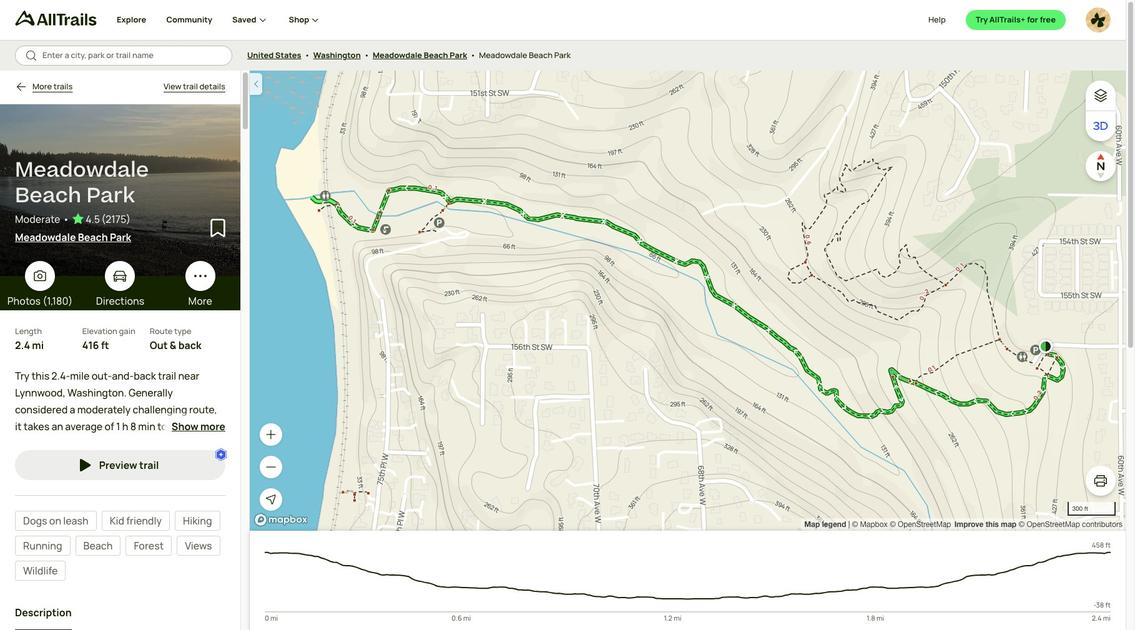Task type: vqa. For each thing, say whether or not it's contained in the screenshot.
Uganda link
no



Task type: describe. For each thing, give the bounding box(es) containing it.
reset north and pitch image
[[1089, 154, 1114, 179]]

4.5 ( 2175 )
[[86, 212, 131, 226]]

more link
[[160, 261, 241, 309]]

explore
[[117, 14, 146, 25]]

on
[[49, 514, 61, 528]]

for
[[1028, 14, 1039, 25]]

hiking
[[183, 514, 212, 528]]

saved link
[[232, 0, 269, 40]]

united
[[247, 50, 274, 61]]

alltrails image
[[15, 11, 97, 26]]

1 horizontal spatial meadowdale beach park link
[[373, 50, 467, 61]]

© openstreetmap contributors link
[[1019, 520, 1123, 529]]

out
[[150, 338, 168, 352]]

contributors
[[1083, 520, 1123, 529]]

try
[[976, 14, 989, 25]]

view
[[164, 81, 182, 92]]

1 © from the left
[[853, 520, 859, 529]]

improve this map link
[[955, 520, 1017, 529]]

friendly
[[126, 514, 162, 528]]

description
[[15, 606, 72, 620]]

leash
[[63, 514, 89, 528]]

more
[[201, 420, 226, 434]]

mi
[[32, 338, 44, 352]]

print map image
[[1094, 474, 1109, 489]]

map
[[1002, 520, 1017, 529]]

map
[[805, 520, 821, 529]]

meadowdale beach park, meadowdale beach park, lynnwood, washington, united states | alltrails.com image
[[0, 104, 241, 276]]

2175
[[106, 212, 126, 226]]

legend
[[823, 520, 847, 529]]

view trail details link
[[164, 81, 226, 93]]

try alltrails+ for free link
[[966, 10, 1067, 30]]

states
[[275, 50, 302, 61]]

(1,180)
[[43, 294, 73, 308]]

2 meadowdale beach park from the top
[[15, 231, 131, 244]]

© openstreetmap link
[[890, 520, 952, 529]]

2 © from the left
[[890, 520, 896, 529]]

washington
[[314, 50, 361, 61]]

saved
[[232, 14, 257, 25]]

improve
[[955, 520, 984, 529]]

directions link
[[80, 261, 160, 309]]

|
[[849, 520, 851, 529]]

saved button
[[232, 0, 289, 40]]

united states • washington • meadowdale beach park • meadowdale beach park
[[247, 50, 571, 61]]

alltrails link
[[15, 11, 117, 31]]

elevation gain 416 ft
[[82, 326, 135, 352]]

4.5
[[86, 212, 100, 226]]

(
[[101, 212, 106, 226]]

details
[[200, 81, 226, 92]]

416
[[82, 338, 99, 352]]

views
[[185, 539, 212, 553]]

trails
[[54, 81, 73, 92]]

wildlife
[[23, 564, 58, 578]]

kid
[[110, 514, 124, 528]]

1 openstreetmap from the left
[[899, 520, 952, 529]]

length
[[15, 326, 42, 337]]

300 ft
[[1073, 505, 1089, 512]]

united states link
[[247, 50, 302, 61]]

map legend | © mapbox © openstreetmap improve this map © openstreetmap contributors
[[805, 520, 1123, 529]]

preview trail
[[99, 459, 159, 473]]

show more button
[[172, 419, 226, 434]]

route type out & back
[[150, 326, 202, 352]]

show more
[[172, 420, 226, 434]]

)
[[126, 212, 131, 226]]



Task type: locate. For each thing, give the bounding box(es) containing it.
mapbox
[[861, 520, 888, 529]]

park
[[450, 50, 467, 61], [555, 50, 571, 61], [87, 181, 135, 211], [110, 231, 131, 244]]

more for more
[[188, 294, 212, 308]]

preview
[[99, 459, 137, 473]]

trail
[[183, 81, 198, 92], [139, 459, 159, 473]]

enable 3d map image
[[1094, 119, 1109, 134]]

forest
[[134, 539, 164, 553]]

zoom map in image
[[265, 429, 277, 441]]

ft inside elevation gain 416 ft
[[101, 338, 109, 352]]

park inside meadowdale beach park
[[87, 181, 135, 211]]

this
[[986, 520, 1000, 529]]

jenny image
[[1087, 7, 1112, 32]]

directions
[[96, 294, 144, 308]]

ft right "416"
[[101, 338, 109, 352]]

dialog
[[0, 0, 1136, 630]]

preview trail button
[[15, 451, 226, 481]]

map legend link
[[805, 520, 849, 529]]

meadowdale beach park up 4.5 on the left top of page
[[15, 155, 149, 211]]

elevation
[[82, 326, 117, 337]]

1 meadowdale beach park from the top
[[15, 155, 149, 211]]

type
[[174, 326, 192, 337]]

dogs
[[23, 514, 47, 528]]

map region
[[250, 71, 1127, 630]]

shop button
[[289, 0, 322, 40]]

1 vertical spatial more
[[188, 294, 212, 308]]

1 horizontal spatial ©
[[890, 520, 896, 529]]

2 openstreetmap from the left
[[1027, 520, 1081, 529]]

kid friendly
[[110, 514, 162, 528]]

shop
[[289, 14, 310, 25]]

add to list image
[[208, 218, 228, 237]]

try alltrails+ for free
[[976, 14, 1057, 25]]

1 horizontal spatial more
[[188, 294, 212, 308]]

more trails button
[[15, 81, 73, 93]]

photos
[[7, 294, 41, 308]]

more up type
[[188, 294, 212, 308]]

photos (1,180)
[[7, 294, 73, 308]]

1 vertical spatial meadowdale beach park link
[[15, 230, 211, 245]]

meadowdale beach park down 4.5 on the left top of page
[[15, 231, 131, 244]]

© right '|'
[[853, 520, 859, 529]]

map options image
[[1094, 88, 1109, 103]]

length 2.4 mi
[[15, 326, 44, 352]]

current location image
[[265, 494, 277, 506]]

0 vertical spatial ft
[[101, 338, 109, 352]]

back
[[179, 338, 202, 352]]

meadowdale beach park link
[[373, 50, 467, 61], [15, 230, 211, 245]]

0 horizontal spatial ft
[[101, 338, 109, 352]]

trail for view
[[183, 81, 198, 92]]

explore link
[[117, 0, 146, 40]]

1 horizontal spatial ft
[[1085, 505, 1089, 512]]

© mapbox link
[[853, 520, 888, 529]]

more
[[32, 81, 52, 92], [188, 294, 212, 308]]

free
[[1041, 14, 1057, 25]]

more left trails
[[32, 81, 52, 92]]

trail inside button
[[139, 459, 159, 473]]

moderate •
[[15, 212, 70, 226]]

0 vertical spatial meadowdale beach park link
[[373, 50, 467, 61]]

0 horizontal spatial trail
[[139, 459, 159, 473]]

openstreetmap left improve
[[899, 520, 952, 529]]

0 vertical spatial meadowdale beach park
[[15, 155, 149, 211]]

more for more trails
[[32, 81, 52, 92]]

help
[[929, 14, 946, 25]]

0 horizontal spatial meadowdale beach park link
[[15, 230, 211, 245]]

beach
[[424, 50, 448, 61], [529, 50, 553, 61], [15, 181, 81, 211], [78, 231, 108, 244], [83, 539, 113, 553]]

1 vertical spatial meadowdale beach park
[[15, 231, 131, 244]]

more inside button
[[32, 81, 52, 92]]

meadowdale beach park
[[15, 155, 149, 211], [15, 231, 131, 244]]

list
[[805, 519, 1123, 531]]

•
[[305, 50, 310, 61], [364, 50, 370, 61], [471, 50, 476, 61], [63, 212, 70, 226]]

trail for preview
[[139, 459, 159, 473]]

gain
[[119, 326, 135, 337]]

2.4
[[15, 338, 30, 352]]

cookie consent banner dialog
[[15, 571, 1112, 615]]

route
[[150, 326, 173, 337]]

ft
[[101, 338, 109, 352], [1085, 505, 1089, 512]]

description button
[[15, 596, 72, 630]]

region
[[250, 531, 1127, 630]]

list containing map legend
[[805, 519, 1123, 531]]

openstreetmap down 300
[[1027, 520, 1081, 529]]

0 horizontal spatial openstreetmap
[[899, 520, 952, 529]]

None search field
[[15, 46, 232, 66]]

0 horizontal spatial ©
[[853, 520, 859, 529]]

help link
[[929, 14, 946, 26]]

community
[[166, 14, 212, 25]]

1 horizontal spatial openstreetmap
[[1027, 520, 1081, 529]]

0 vertical spatial trail
[[183, 81, 198, 92]]

view trail details
[[164, 81, 226, 92]]

show
[[172, 420, 199, 434]]

running
[[23, 539, 62, 553]]

ft right 300
[[1085, 505, 1089, 512]]

&
[[170, 338, 177, 352]]

more trails
[[32, 81, 73, 92]]

trail right view
[[183, 81, 198, 92]]

shop link
[[289, 0, 322, 40]]

© right mapbox
[[890, 520, 896, 529]]

Enter a city, park or trail name field
[[42, 50, 222, 62]]

300
[[1073, 505, 1084, 512]]

0 horizontal spatial more
[[32, 81, 52, 92]]

alltrails+
[[990, 14, 1026, 25]]

©
[[853, 520, 859, 529], [890, 520, 896, 529], [1019, 520, 1025, 529]]

community link
[[166, 0, 212, 40]]

1 vertical spatial trail
[[139, 459, 159, 473]]

washington link
[[314, 50, 361, 61]]

dogs on leash
[[23, 514, 89, 528]]

moderate
[[15, 212, 60, 226]]

© right map on the bottom right
[[1019, 520, 1025, 529]]

0 vertical spatial more
[[32, 81, 52, 92]]

2 horizontal spatial ©
[[1019, 520, 1025, 529]]

1 vertical spatial ft
[[1085, 505, 1089, 512]]

1 horizontal spatial trail
[[183, 81, 198, 92]]

trail right preview
[[139, 459, 159, 473]]

zoom map out image
[[265, 461, 277, 474]]

beach inside meadowdale beach park
[[15, 181, 81, 211]]

3 © from the left
[[1019, 520, 1025, 529]]



